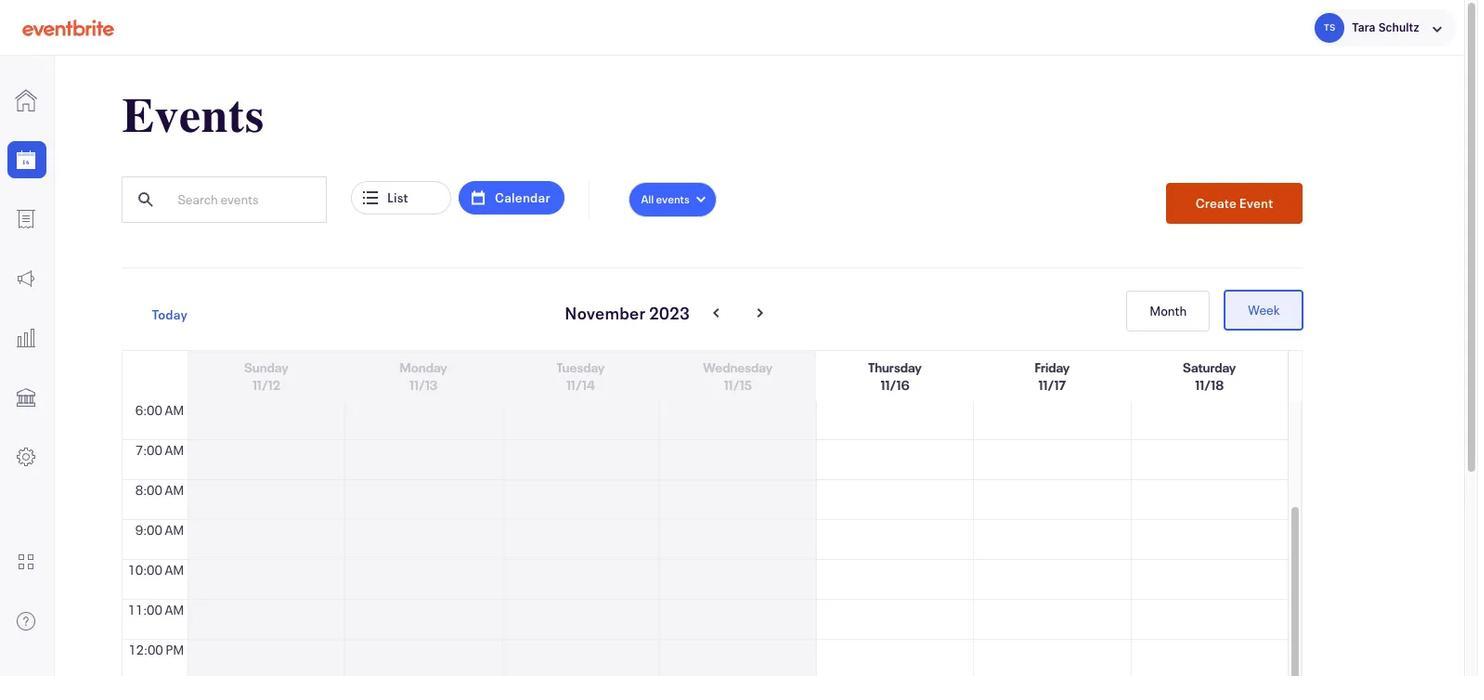 Task type: describe. For each thing, give the bounding box(es) containing it.
week
[[1249, 301, 1280, 319]]

monday
[[400, 358, 447, 376]]

friday
[[1035, 358, 1070, 376]]

tara schultz
[[1352, 20, 1420, 34]]

wednesday 11/15
[[703, 358, 773, 394]]

9:00
[[135, 521, 162, 539]]

list
[[387, 189, 408, 206]]

11/15
[[724, 376, 752, 394]]

11/18
[[1196, 376, 1224, 394]]

display default image for apps text field
[[15, 551, 37, 573]]

display default image for home text box on the top left
[[15, 89, 37, 111]]

thursday 11/16
[[869, 358, 922, 394]]

november 2023
[[565, 302, 690, 324]]

events
[[122, 88, 264, 144]]

9:00 am
[[135, 521, 184, 539]]

Search events text field
[[165, 178, 325, 221]]

10:00
[[128, 561, 162, 579]]

Org Settings text field
[[0, 438, 54, 475]]

sunday
[[244, 358, 289, 376]]

sunday 11/12
[[244, 358, 289, 394]]

6:00 am
[[135, 401, 184, 419]]

thursday
[[869, 358, 922, 376]]

tara schultz menu bar
[[1289, 0, 1465, 55]]

am for 8:00 am
[[165, 481, 184, 499]]

create
[[1196, 194, 1237, 212]]

Finance text field
[[0, 379, 54, 416]]

event
[[1240, 194, 1274, 212]]

create event
[[1196, 194, 1274, 212]]

8:00 am
[[135, 481, 184, 499]]

7:00
[[135, 441, 162, 459]]

all
[[641, 192, 654, 207]]

am for 11:00 am
[[165, 601, 184, 619]]

am for 10:00 am
[[165, 561, 184, 579]]

8:00
[[135, 481, 162, 499]]

list button
[[351, 181, 451, 215]]

friday 11/17
[[1035, 358, 1070, 394]]

saturday 11/18
[[1183, 358, 1236, 394]]

create event link
[[1166, 183, 1303, 224]]

Events text field
[[0, 141, 54, 178]]

display active image
[[15, 149, 37, 171]]

11:00 am
[[128, 601, 184, 619]]

all events
[[641, 192, 690, 207]]

display default image for orders text box
[[15, 208, 37, 230]]

monday 11/13
[[400, 358, 447, 394]]

events
[[656, 192, 690, 207]]



Task type: locate. For each thing, give the bounding box(es) containing it.
saturday
[[1183, 358, 1236, 376]]

Orders text field
[[0, 201, 54, 238]]

today button
[[122, 294, 217, 335]]

display default image down finance 'text box'
[[15, 446, 37, 468]]

option group
[[1127, 290, 1304, 332]]

display default image inside the marketing 'text field'
[[15, 267, 37, 290]]

11/14
[[566, 376, 595, 394]]

display default image down reporting text field
[[15, 386, 37, 409]]

am right 7:00
[[165, 441, 184, 459]]

am
[[165, 401, 184, 419], [165, 441, 184, 459], [165, 481, 184, 499], [165, 521, 184, 539], [165, 561, 184, 579], [165, 601, 184, 619]]

display default image inside apps text field
[[15, 551, 37, 573]]

3 am from the top
[[165, 481, 184, 499]]

12:00 pm
[[128, 641, 184, 658]]

1 am from the top
[[165, 401, 184, 419]]

display default image for the marketing 'text field'
[[15, 267, 37, 290]]

display default image for help center text box on the left bottom
[[15, 610, 37, 633]]

11/16
[[881, 376, 910, 394]]

display default image for reporting text field
[[15, 327, 37, 349]]

2 display default image from the top
[[15, 327, 37, 349]]

month
[[1150, 302, 1187, 319]]

am for 6:00 am
[[165, 401, 184, 419]]

display default image up finance 'text box'
[[15, 327, 37, 349]]

Home text field
[[0, 82, 54, 119]]

display default image inside reporting text field
[[15, 327, 37, 349]]

3 display default image from the top
[[15, 386, 37, 409]]

tuesday 11/14
[[557, 358, 605, 394]]

5 display default image from the top
[[15, 610, 37, 633]]

0 vertical spatial display default image
[[15, 89, 37, 111]]

display default image up display active icon
[[15, 89, 37, 111]]

all events menu bar
[[629, 182, 717, 225]]

Help Center text field
[[0, 603, 54, 640]]

Marketing text field
[[0, 260, 54, 297]]

2023
[[649, 302, 690, 324]]

display default image
[[15, 89, 37, 111], [15, 208, 37, 230], [15, 551, 37, 573]]

am right 8:00
[[165, 481, 184, 499]]

display default image inside help center text box
[[15, 610, 37, 633]]

11:00
[[128, 601, 162, 619]]

am right '10:00'
[[165, 561, 184, 579]]

display default image up reporting text field
[[15, 267, 37, 290]]

pm
[[166, 641, 184, 658]]

3 display default image from the top
[[15, 551, 37, 573]]

november
[[565, 302, 646, 324]]

1 display default image from the top
[[15, 267, 37, 290]]

display default image down apps text field
[[15, 610, 37, 633]]

12:00
[[128, 641, 163, 658]]

11/13
[[410, 376, 438, 394]]

Apps text field
[[0, 543, 54, 581]]

10:00 am
[[128, 561, 184, 579]]

eventbrite image
[[22, 18, 114, 37]]

5 am from the top
[[165, 561, 184, 579]]

am right '9:00'
[[165, 521, 184, 539]]

2 display default image from the top
[[15, 208, 37, 230]]

am for 9:00 am
[[165, 521, 184, 539]]

wednesday
[[703, 358, 773, 376]]

6:00
[[135, 401, 162, 419]]

all events link
[[629, 182, 717, 217]]

display default image inside home text box
[[15, 89, 37, 111]]

1 vertical spatial display default image
[[15, 208, 37, 230]]

4 display default image from the top
[[15, 446, 37, 468]]

display default image down display active icon
[[15, 208, 37, 230]]

display default image inside orders text box
[[15, 208, 37, 230]]

display default image inside finance 'text box'
[[15, 386, 37, 409]]

Reporting text field
[[0, 319, 54, 357]]

schultz
[[1379, 20, 1420, 34]]

display default image for org settings 'text field'
[[15, 446, 37, 468]]

display default image up help center text box on the left bottom
[[15, 551, 37, 573]]

2 am from the top
[[165, 441, 184, 459]]

display default image
[[15, 267, 37, 290], [15, 327, 37, 349], [15, 386, 37, 409], [15, 446, 37, 468], [15, 610, 37, 633]]

11/12
[[253, 376, 280, 394]]

7:00 am
[[135, 441, 184, 459]]

1 display default image from the top
[[15, 89, 37, 111]]

display default image inside org settings 'text field'
[[15, 446, 37, 468]]

am right 6:00
[[165, 401, 184, 419]]

2 vertical spatial display default image
[[15, 551, 37, 573]]

4 am from the top
[[165, 521, 184, 539]]

display default image for finance 'text box'
[[15, 386, 37, 409]]

6 am from the top
[[165, 601, 184, 619]]

option group containing week
[[1127, 290, 1304, 332]]

am right 11:00 on the bottom left of the page
[[165, 601, 184, 619]]

today
[[152, 305, 188, 323]]

tara
[[1352, 20, 1376, 34]]

am for 7:00 am
[[165, 441, 184, 459]]

tuesday
[[557, 358, 605, 376]]

11/17
[[1039, 376, 1066, 394]]



Task type: vqa. For each thing, say whether or not it's contained in the screenshot.
Collection image for The best virtual events you can attend from home
no



